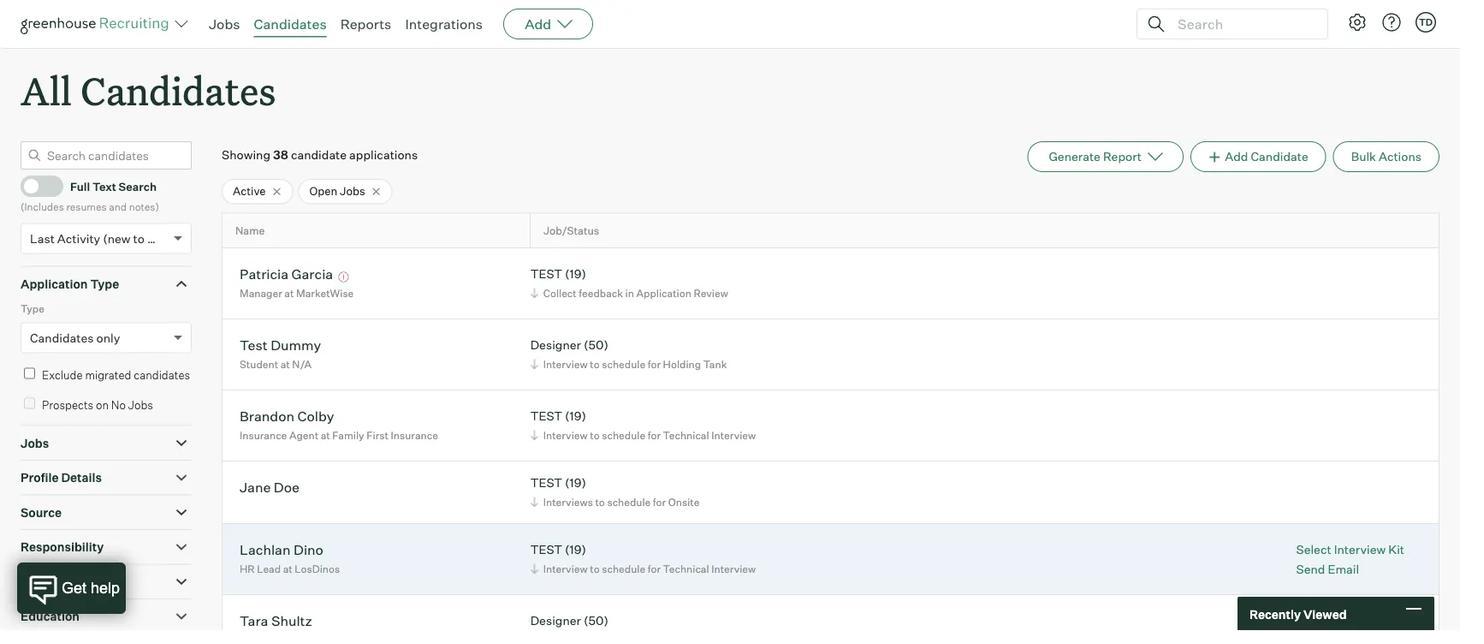 Task type: vqa. For each thing, say whether or not it's contained in the screenshot.
schedule corresponding to Interview to schedule for Holding Tank
yes



Task type: describe. For each thing, give the bounding box(es) containing it.
bulk actions link
[[1334, 141, 1440, 172]]

losdinos
[[295, 562, 340, 575]]

garcia
[[292, 265, 333, 282]]

open
[[310, 184, 338, 198]]

patricia
[[240, 265, 289, 282]]

tara shultz link
[[240, 612, 312, 631]]

test dummy link
[[240, 336, 321, 356]]

add button
[[504, 9, 594, 39]]

to for interview to schedule for holding tank
[[590, 358, 600, 370]]

family
[[332, 429, 364, 442]]

designer (50) interview to schedule for holding tank
[[531, 338, 727, 370]]

on
[[96, 398, 109, 412]]

test for interviews to schedule for onsite
[[531, 475, 563, 490]]

configure image
[[1348, 12, 1368, 33]]

designer for designer (50) interview to schedule for holding tank
[[531, 338, 581, 353]]

(50) for designer (50)
[[584, 613, 609, 628]]

patricia garcia
[[240, 265, 333, 282]]

application type
[[21, 276, 119, 291]]

reports link
[[340, 15, 392, 33]]

profile
[[21, 470, 59, 485]]

td
[[1420, 16, 1433, 28]]

to left old)
[[133, 231, 145, 246]]

add for add candidate
[[1226, 149, 1249, 164]]

schedule down interviews to schedule for onsite link
[[602, 562, 646, 575]]

prospects
[[42, 398, 93, 412]]

lead
[[257, 562, 281, 575]]

showing 38 candidate applications
[[222, 147, 418, 162]]

exclude
[[42, 368, 83, 382]]

generate
[[1049, 149, 1101, 164]]

all
[[21, 65, 72, 116]]

to for interview to schedule for technical interview
[[590, 429, 600, 442]]

(includes
[[21, 200, 64, 213]]

1 insurance from the left
[[240, 429, 287, 442]]

profile details
[[21, 470, 102, 485]]

interview to schedule for technical interview link for dino
[[528, 561, 760, 577]]

text
[[92, 179, 116, 193]]

4 test from the top
[[531, 542, 563, 557]]

for for interview to schedule for technical interview
[[648, 429, 661, 442]]

candidates link
[[254, 15, 327, 33]]

Search text field
[[1174, 12, 1313, 36]]

1 test (19) interview to schedule for technical interview from the top
[[531, 409, 756, 442]]

Search candidates field
[[21, 141, 192, 170]]

jobs right open
[[340, 184, 365, 198]]

td button
[[1413, 9, 1440, 36]]

at inside test dummy student at n/a
[[281, 358, 290, 370]]

tank
[[704, 358, 727, 370]]

collect
[[543, 287, 577, 299]]

add candidate link
[[1191, 141, 1327, 172]]

add for add
[[525, 15, 552, 33]]

pipeline
[[21, 574, 68, 589]]

exclude migrated candidates
[[42, 368, 190, 382]]

jobs up profile
[[21, 436, 49, 451]]

td button
[[1416, 12, 1437, 33]]

details
[[61, 470, 102, 485]]

(19) for collect feedback in application review
[[565, 266, 586, 281]]

1 technical from the top
[[663, 429, 710, 442]]

at inside lachlan dino hr lead at losdinos
[[283, 562, 293, 575]]

interview to schedule for holding tank link
[[528, 356, 732, 372]]

full
[[70, 179, 90, 193]]

to up designer (50) in the left of the page
[[590, 562, 600, 575]]

checkmark image
[[28, 180, 41, 192]]

showing
[[222, 147, 271, 162]]

full text search (includes resumes and notes)
[[21, 179, 159, 213]]

jane doe
[[240, 478, 300, 495]]

integrations
[[405, 15, 483, 33]]

viewed
[[1304, 606, 1347, 621]]

old)
[[147, 231, 169, 246]]

recently
[[1250, 606, 1301, 621]]

0 vertical spatial type
[[90, 276, 119, 291]]

test (19) collect feedback in application review
[[531, 266, 729, 299]]

collect feedback in application review link
[[528, 285, 733, 301]]

recently viewed
[[1250, 606, 1347, 621]]

jane
[[240, 478, 271, 495]]

shultz
[[271, 612, 312, 629]]

only
[[96, 330, 120, 345]]

brandon
[[240, 407, 295, 424]]

pipeline tasks
[[21, 574, 105, 589]]

feedback
[[579, 287, 623, 299]]

2 insurance from the left
[[391, 429, 438, 442]]

(50) for designer (50) interview to schedule for holding tank
[[584, 338, 609, 353]]

candidates only
[[30, 330, 120, 345]]

review
[[694, 287, 729, 299]]

1 vertical spatial type
[[21, 302, 44, 315]]

first
[[367, 429, 389, 442]]

prospects on no jobs
[[42, 398, 153, 412]]



Task type: locate. For each thing, give the bounding box(es) containing it.
brandon colby link
[[240, 407, 334, 427]]

generate report
[[1049, 149, 1142, 164]]

2 designer from the top
[[531, 613, 581, 628]]

0 vertical spatial test (19) interview to schedule for technical interview
[[531, 409, 756, 442]]

2 technical from the top
[[663, 562, 710, 575]]

last activity (new to old) option
[[30, 231, 169, 246]]

(19) inside the test (19) collect feedback in application review
[[565, 266, 586, 281]]

at inside the brandon colby insurance agent at family first insurance
[[321, 429, 330, 442]]

marketwise
[[296, 287, 354, 299]]

candidates up "exclude" at bottom left
[[30, 330, 94, 345]]

schedule inside the "test (19) interviews to schedule for onsite"
[[607, 495, 651, 508]]

hr
[[240, 562, 255, 575]]

test for interview to schedule for technical interview
[[531, 409, 563, 424]]

resumes
[[66, 200, 107, 213]]

test inside the "test (19) interviews to schedule for onsite"
[[531, 475, 563, 490]]

test inside the test (19) collect feedback in application review
[[531, 266, 563, 281]]

last
[[30, 231, 55, 246]]

job/status
[[544, 224, 600, 237]]

candidates only option
[[30, 330, 120, 345]]

report
[[1104, 149, 1142, 164]]

for inside designer (50) interview to schedule for holding tank
[[648, 358, 661, 370]]

no
[[111, 398, 126, 412]]

1 vertical spatial technical
[[663, 562, 710, 575]]

0 horizontal spatial application
[[21, 276, 88, 291]]

38
[[273, 147, 288, 162]]

schedule inside designer (50) interview to schedule for holding tank
[[602, 358, 646, 370]]

activity
[[57, 231, 100, 246]]

test for collect feedback in application review
[[531, 266, 563, 281]]

for up the "test (19) interviews to schedule for onsite" on the bottom left
[[648, 429, 661, 442]]

for left onsite
[[653, 495, 666, 508]]

to down feedback
[[590, 358, 600, 370]]

0 horizontal spatial add
[[525, 15, 552, 33]]

(19)
[[565, 266, 586, 281], [565, 409, 586, 424], [565, 475, 586, 490], [565, 542, 586, 557]]

technical up onsite
[[663, 429, 710, 442]]

technical down onsite
[[663, 562, 710, 575]]

type element
[[21, 301, 192, 365]]

greenhouse recruiting image
[[21, 14, 175, 34]]

interview to schedule for technical interview link
[[528, 427, 760, 443], [528, 561, 760, 577]]

1 vertical spatial designer
[[531, 613, 581, 628]]

applications
[[349, 147, 418, 162]]

(19) inside the "test (19) interviews to schedule for onsite"
[[565, 475, 586, 490]]

onsite
[[669, 495, 700, 508]]

jobs
[[209, 15, 240, 33], [340, 184, 365, 198], [128, 398, 153, 412], [21, 436, 49, 451]]

search
[[119, 179, 157, 193]]

patricia garcia link
[[240, 265, 333, 285]]

1 (19) from the top
[[565, 266, 586, 281]]

candidates right jobs link
[[254, 15, 327, 33]]

0 vertical spatial candidates
[[254, 15, 327, 33]]

add inside popup button
[[525, 15, 552, 33]]

3 test from the top
[[531, 475, 563, 490]]

0 vertical spatial technical
[[663, 429, 710, 442]]

(new
[[103, 231, 131, 246]]

type
[[90, 276, 119, 291], [21, 302, 44, 315]]

(50)
[[584, 338, 609, 353], [584, 613, 609, 628]]

manager
[[240, 287, 282, 299]]

1 vertical spatial interview to schedule for technical interview link
[[528, 561, 760, 577]]

doe
[[274, 478, 300, 495]]

at right lead
[[283, 562, 293, 575]]

designer inside designer (50) interview to schedule for holding tank
[[531, 338, 581, 353]]

holding
[[663, 358, 701, 370]]

generate report button
[[1028, 141, 1184, 172]]

at down patricia garcia link
[[285, 287, 294, 299]]

insurance
[[240, 429, 287, 442], [391, 429, 438, 442]]

1 horizontal spatial type
[[90, 276, 119, 291]]

2 test from the top
[[531, 409, 563, 424]]

for for interviews to schedule for onsite
[[653, 495, 666, 508]]

schedule for interviews to schedule for onsite
[[607, 495, 651, 508]]

insurance right first
[[391, 429, 438, 442]]

0 vertical spatial designer
[[531, 338, 581, 353]]

1 horizontal spatial application
[[637, 287, 692, 299]]

to up the "test (19) interviews to schedule for onsite" on the bottom left
[[590, 429, 600, 442]]

tara shultz
[[240, 612, 312, 629]]

(19) for interviews to schedule for onsite
[[565, 475, 586, 490]]

manager at marketwise
[[240, 287, 354, 299]]

to inside the "test (19) interviews to schedule for onsite"
[[595, 495, 605, 508]]

all candidates
[[21, 65, 276, 116]]

application down last
[[21, 276, 88, 291]]

type down the last activity (new to old) on the top of page
[[90, 276, 119, 291]]

interviews to schedule for onsite link
[[528, 494, 704, 510]]

tara
[[240, 612, 268, 629]]

in
[[626, 287, 634, 299]]

test dummy student at n/a
[[240, 336, 321, 370]]

for left the holding
[[648, 358, 661, 370]]

insurance down the brandon
[[240, 429, 287, 442]]

schedule for interview to schedule for holding tank
[[602, 358, 646, 370]]

1 vertical spatial (50)
[[584, 613, 609, 628]]

Prospects on No Jobs checkbox
[[24, 398, 35, 409]]

for for interview to schedule for holding tank
[[648, 358, 661, 370]]

0 vertical spatial interview to schedule for technical interview link
[[528, 427, 760, 443]]

to for interviews to schedule for onsite
[[595, 495, 605, 508]]

notes)
[[129, 200, 159, 213]]

to
[[133, 231, 145, 246], [590, 358, 600, 370], [590, 429, 600, 442], [595, 495, 605, 508], [590, 562, 600, 575]]

1 horizontal spatial add
[[1226, 149, 1249, 164]]

3 (19) from the top
[[565, 475, 586, 490]]

jane doe link
[[240, 478, 300, 498]]

interview to schedule for technical interview link up the "test (19) interviews to schedule for onsite" on the bottom left
[[528, 427, 760, 443]]

candidates down jobs link
[[81, 65, 276, 116]]

name
[[235, 224, 265, 237]]

test (19) interviews to schedule for onsite
[[531, 475, 700, 508]]

migrated
[[85, 368, 131, 382]]

actions
[[1379, 149, 1422, 164]]

1 vertical spatial candidates
[[81, 65, 276, 116]]

technical
[[663, 429, 710, 442], [663, 562, 710, 575]]

for inside the "test (19) interviews to schedule for onsite"
[[653, 495, 666, 508]]

1 (50) from the top
[[584, 338, 609, 353]]

designer for designer (50)
[[531, 613, 581, 628]]

agent
[[289, 429, 319, 442]]

test (19) interview to schedule for technical interview down interview to schedule for holding tank link
[[531, 409, 756, 442]]

2 (19) from the top
[[565, 409, 586, 424]]

open jobs
[[310, 184, 365, 198]]

2 (50) from the top
[[584, 613, 609, 628]]

to inside designer (50) interview to schedule for holding tank
[[590, 358, 600, 370]]

add candidate
[[1226, 149, 1309, 164]]

interview to schedule for technical interview link down interviews to schedule for onsite link
[[528, 561, 760, 577]]

0 vertical spatial add
[[525, 15, 552, 33]]

0 horizontal spatial insurance
[[240, 429, 287, 442]]

add inside add candidate link
[[1226, 149, 1249, 164]]

2 vertical spatial candidates
[[30, 330, 94, 345]]

1 designer from the top
[[531, 338, 581, 353]]

candidates
[[254, 15, 327, 33], [81, 65, 276, 116], [30, 330, 94, 345]]

lachlan
[[240, 541, 291, 558]]

candidates for candidates only
[[30, 330, 94, 345]]

lachlan dino link
[[240, 541, 324, 561]]

4 (19) from the top
[[565, 542, 586, 557]]

schedule up the "test (19) interviews to schedule for onsite" on the bottom left
[[602, 429, 646, 442]]

test (19) interview to schedule for technical interview down interviews to schedule for onsite link
[[531, 542, 756, 575]]

(19) up interviews
[[565, 475, 586, 490]]

schedule left the holding
[[602, 358, 646, 370]]

candidate
[[1251, 149, 1309, 164]]

1 test from the top
[[531, 266, 563, 281]]

(50) inside designer (50) interview to schedule for holding tank
[[584, 338, 609, 353]]

test
[[240, 336, 268, 353]]

for down interviews to schedule for onsite link
[[648, 562, 661, 575]]

(19) down interviews
[[565, 542, 586, 557]]

candidates inside type element
[[30, 330, 94, 345]]

1 interview to schedule for technical interview link from the top
[[528, 427, 760, 443]]

dino
[[294, 541, 324, 558]]

1 vertical spatial test (19) interview to schedule for technical interview
[[531, 542, 756, 575]]

type down application type
[[21, 302, 44, 315]]

0 vertical spatial (50)
[[584, 338, 609, 353]]

candidate
[[291, 147, 347, 162]]

1 vertical spatial add
[[1226, 149, 1249, 164]]

0 horizontal spatial type
[[21, 302, 44, 315]]

jobs right no
[[128, 398, 153, 412]]

at left n/a
[[281, 358, 290, 370]]

schedule for interview to schedule for technical interview
[[602, 429, 646, 442]]

schedule
[[602, 358, 646, 370], [602, 429, 646, 442], [607, 495, 651, 508], [602, 562, 646, 575]]

n/a
[[292, 358, 312, 370]]

last activity (new to old)
[[30, 231, 169, 246]]

schedule left onsite
[[607, 495, 651, 508]]

active
[[233, 184, 266, 198]]

1 horizontal spatial insurance
[[391, 429, 438, 442]]

2 interview to schedule for technical interview link from the top
[[528, 561, 760, 577]]

integrations link
[[405, 15, 483, 33]]

candidates for candidates
[[254, 15, 327, 33]]

student
[[240, 358, 278, 370]]

candidates
[[134, 368, 190, 382]]

(19) up collect
[[565, 266, 586, 281]]

candidate reports are now available! apply filters and select "view in app" element
[[1028, 141, 1184, 172]]

for
[[648, 358, 661, 370], [648, 429, 661, 442], [653, 495, 666, 508], [648, 562, 661, 575]]

(19) for interview to schedule for technical interview
[[565, 409, 586, 424]]

patricia garcia has been in application review for more than 5 days image
[[336, 272, 352, 282]]

and
[[109, 200, 127, 213]]

Exclude migrated candidates checkbox
[[24, 368, 35, 379]]

2 test (19) interview to schedule for technical interview from the top
[[531, 542, 756, 575]]

designer
[[531, 338, 581, 353], [531, 613, 581, 628]]

interview inside designer (50) interview to schedule for holding tank
[[543, 358, 588, 370]]

brandon colby insurance agent at family first insurance
[[240, 407, 438, 442]]

jobs left candidates link
[[209, 15, 240, 33]]

to right interviews
[[595, 495, 605, 508]]

bulk actions
[[1352, 149, 1422, 164]]

(19) down interview to schedule for holding tank link
[[565, 409, 586, 424]]

source
[[21, 505, 62, 520]]

at down colby at the left of page
[[321, 429, 330, 442]]

interview to schedule for technical interview link for colby
[[528, 427, 760, 443]]

responsibility
[[21, 540, 104, 555]]

application inside the test (19) collect feedback in application review
[[637, 287, 692, 299]]

application right in
[[637, 287, 692, 299]]

dummy
[[271, 336, 321, 353]]



